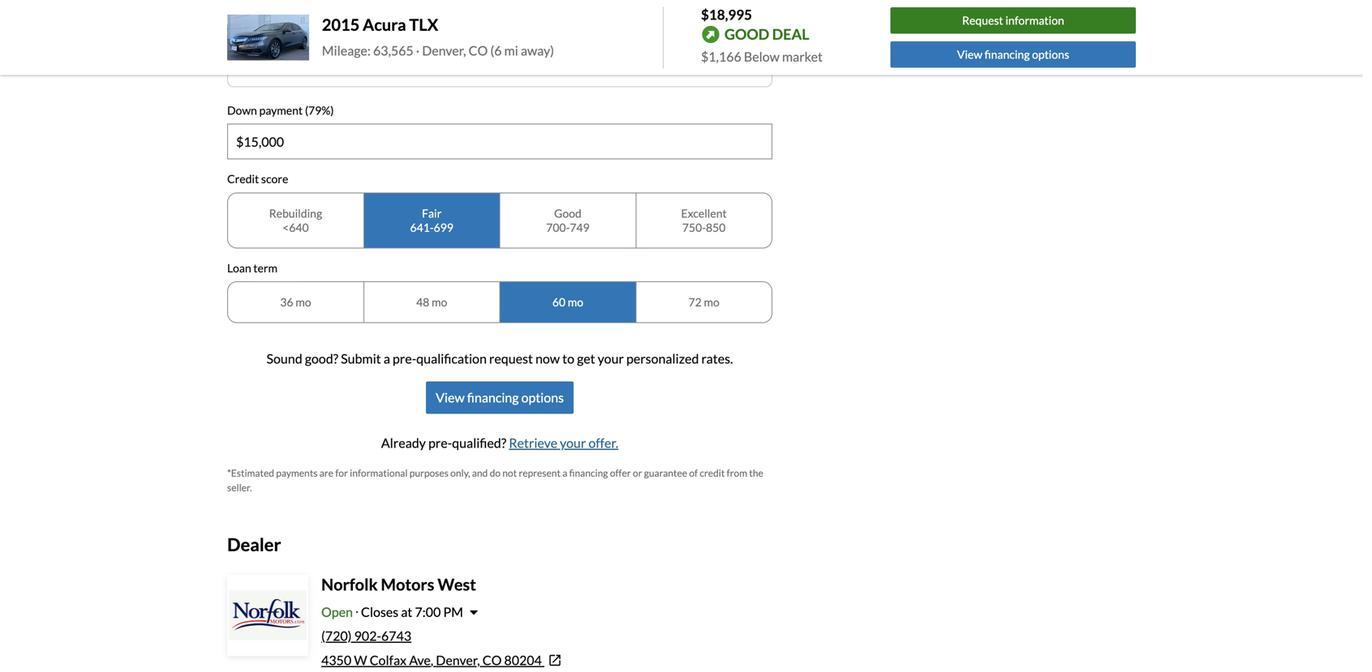 Task type: vqa. For each thing, say whether or not it's contained in the screenshot.
rightmost hp
no



Task type: describe. For each thing, give the bounding box(es) containing it.
good deal
[[725, 25, 810, 43]]

pm
[[443, 605, 463, 621]]

closes
[[361, 605, 399, 621]]

view financing options for rightmost view financing options button
[[957, 47, 1070, 61]]

loan term
[[227, 261, 278, 275]]

dealer
[[227, 535, 281, 556]]

63,565
[[373, 42, 414, 58]]

(720) 902-6743
[[321, 629, 412, 644]]

now
[[536, 351, 560, 367]]

good?
[[305, 351, 338, 367]]

view for rightmost view financing options button
[[957, 47, 983, 61]]

700-
[[546, 221, 570, 234]]

rebuilding
[[269, 206, 322, 220]]

0 horizontal spatial pre-
[[393, 351, 416, 367]]

good 700-749
[[546, 206, 590, 234]]

2015 acura tlx image
[[227, 15, 309, 61]]

request
[[489, 351, 533, 367]]

72 mo
[[689, 296, 720, 309]]

36 mo
[[280, 296, 311, 309]]

away)
[[521, 42, 554, 58]]

*estimated payments are for informational purposes only, and do not represent a financing offer or guarantee of credit from the seller.
[[227, 468, 764, 494]]

norfolk motors west
[[321, 575, 476, 595]]

guarantee
[[644, 468, 687, 479]]

co
[[469, 42, 488, 58]]

$1,166
[[701, 49, 742, 65]]

or
[[633, 468, 642, 479]]

Down payment (79%) text field
[[228, 125, 772, 159]]

to
[[563, 351, 575, 367]]

information
[[1006, 14, 1065, 27]]

qualified?
[[452, 436, 507, 451]]

already
[[381, 436, 426, 451]]

loan
[[227, 261, 251, 275]]

open closes at 7:00 pm
[[321, 605, 463, 621]]

mo for 36 mo
[[296, 296, 311, 309]]

mileage:
[[322, 42, 371, 58]]

credit score
[[227, 172, 288, 186]]

retrieve your offer. link
[[509, 436, 619, 451]]

credit
[[700, 468, 725, 479]]

0 horizontal spatial of
[[485, 42, 497, 58]]

1 vertical spatial view financing options button
[[426, 382, 574, 414]]

sound good? submit a pre-qualification request now to get your personalized rates.
[[267, 351, 733, 367]]

·
[[416, 42, 420, 58]]

850
[[706, 221, 726, 234]]

mo for 48 mo
[[432, 296, 447, 309]]

2015
[[322, 15, 360, 34]]

norfolk motors west image
[[229, 577, 307, 655]]

0 horizontal spatial your
[[560, 436, 586, 451]]

(720)
[[321, 629, 352, 644]]

deal
[[772, 25, 810, 43]]

represent
[[519, 468, 561, 479]]

699
[[434, 221, 454, 234]]

749
[[570, 221, 590, 234]]

request information
[[963, 14, 1065, 27]]

rates.
[[702, 351, 733, 367]]

rebuilding <640
[[269, 206, 322, 234]]

motors
[[381, 575, 434, 595]]

72
[[689, 296, 702, 309]]

(6
[[491, 42, 502, 58]]

norfolk
[[321, 575, 378, 595]]

offer.
[[589, 436, 619, 451]]

acura
[[363, 15, 406, 34]]

offer
[[610, 468, 631, 479]]

score
[[261, 172, 288, 186]]

west
[[438, 575, 476, 595]]

already pre-qualified? retrieve your offer.
[[381, 436, 619, 451]]

from
[[727, 468, 748, 479]]

750-
[[682, 221, 706, 234]]

informational
[[350, 468, 408, 479]]

financing for rightmost view financing options button
[[985, 47, 1030, 61]]

view financing options for bottommost view financing options button
[[436, 390, 564, 406]]

below
[[744, 49, 780, 65]]

641-
[[410, 221, 434, 234]]



Task type: locate. For each thing, give the bounding box(es) containing it.
2 horizontal spatial financing
[[985, 47, 1030, 61]]

a
[[384, 351, 390, 367], [563, 468, 568, 479]]

0 horizontal spatial financing
[[467, 390, 519, 406]]

6743
[[381, 629, 412, 644]]

*estimated
[[227, 468, 274, 479]]

pre- right submit
[[393, 351, 416, 367]]

view financing options down request information button on the right
[[957, 47, 1070, 61]]

seller.
[[227, 482, 252, 494]]

(720) 902-6743 link
[[321, 629, 412, 644]]

60 mo
[[553, 296, 584, 309]]

request information button
[[891, 7, 1136, 34]]

1 horizontal spatial a
[[563, 468, 568, 479]]

down
[[227, 103, 257, 117]]

48 mo
[[416, 296, 447, 309]]

0 horizontal spatial view
[[436, 390, 465, 406]]

view financing options
[[957, 47, 1070, 61], [436, 390, 564, 406]]

0 vertical spatial view financing options button
[[891, 41, 1136, 68]]

0 horizontal spatial view financing options
[[436, 390, 564, 406]]

mi
[[504, 42, 518, 58]]

0 horizontal spatial a
[[384, 351, 390, 367]]

submit
[[341, 351, 381, 367]]

mo
[[296, 296, 311, 309], [432, 296, 447, 309], [568, 296, 584, 309], [704, 296, 720, 309]]

of left mi
[[485, 42, 497, 58]]

1 horizontal spatial view financing options
[[957, 47, 1070, 61]]

at
[[401, 605, 413, 621]]

excellent
[[681, 206, 727, 220]]

view for bottommost view financing options button
[[436, 390, 465, 406]]

mo right 48
[[432, 296, 447, 309]]

of
[[485, 42, 497, 58], [689, 468, 698, 479]]

$18,995
[[701, 6, 752, 23]]

view financing options button down sound good? submit a pre-qualification request now to get your personalized rates.
[[426, 382, 574, 414]]

your right get
[[598, 351, 624, 367]]

payments
[[276, 468, 318, 479]]

0 vertical spatial view
[[957, 47, 983, 61]]

1 horizontal spatial view
[[957, 47, 983, 61]]

of left credit at the bottom right of the page
[[689, 468, 698, 479]]

excellent 750-850
[[681, 206, 727, 234]]

<640
[[283, 221, 309, 234]]

1 horizontal spatial pre-
[[428, 436, 452, 451]]

apr
[[458, 42, 483, 58]]

view down qualification
[[436, 390, 465, 406]]

2 vertical spatial financing
[[569, 468, 608, 479]]

1 vertical spatial a
[[563, 468, 568, 479]]

0 vertical spatial pre-
[[393, 351, 416, 367]]

36
[[280, 296, 293, 309]]

market
[[782, 49, 823, 65]]

mo for 60 mo
[[568, 296, 584, 309]]

1 vertical spatial of
[[689, 468, 698, 479]]

financing for bottommost view financing options button
[[467, 390, 519, 406]]

good
[[554, 206, 582, 220]]

not
[[503, 468, 517, 479]]

get
[[577, 351, 595, 367]]

mo right 72 at the top right of page
[[704, 296, 720, 309]]

1 vertical spatial view
[[436, 390, 465, 406]]

only,
[[451, 468, 470, 479]]

0 vertical spatial a
[[384, 351, 390, 367]]

options
[[1032, 47, 1070, 61], [521, 390, 564, 406]]

caret down image
[[470, 606, 478, 619]]

financing inside *estimated payments are for informational purposes only, and do not represent a financing offer or guarantee of credit from the seller.
[[569, 468, 608, 479]]

options for rightmost view financing options button
[[1032, 47, 1070, 61]]

1 horizontal spatial of
[[689, 468, 698, 479]]

mo for 72 mo
[[704, 296, 720, 309]]

1 horizontal spatial view financing options button
[[891, 41, 1136, 68]]

qualification
[[416, 351, 487, 367]]

mo right the '60'
[[568, 296, 584, 309]]

apr of 15.94%
[[458, 42, 542, 58]]

a inside *estimated payments are for informational purposes only, and do not represent a financing offer or guarantee of credit from the seller.
[[563, 468, 568, 479]]

view down request
[[957, 47, 983, 61]]

financing down sound good? submit a pre-qualification request now to get your personalized rates.
[[467, 390, 519, 406]]

view financing options button down request information button on the right
[[891, 41, 1136, 68]]

pre- up purposes
[[428, 436, 452, 451]]

payment
[[259, 103, 303, 117]]

tlx
[[409, 15, 438, 34]]

1 vertical spatial pre-
[[428, 436, 452, 451]]

denver,
[[422, 42, 466, 58]]

60
[[553, 296, 566, 309]]

1 horizontal spatial options
[[1032, 47, 1070, 61]]

request
[[963, 14, 1004, 27]]

and
[[472, 468, 488, 479]]

1 vertical spatial your
[[560, 436, 586, 451]]

1 vertical spatial view financing options
[[436, 390, 564, 406]]

0 vertical spatial view financing options
[[957, 47, 1070, 61]]

4 mo from the left
[[704, 296, 720, 309]]

financing
[[985, 47, 1030, 61], [467, 390, 519, 406], [569, 468, 608, 479]]

48
[[416, 296, 430, 309]]

view
[[957, 47, 983, 61], [436, 390, 465, 406]]

your left offer.
[[560, 436, 586, 451]]

1 mo from the left
[[296, 296, 311, 309]]

15.94%
[[499, 42, 542, 58]]

options down the information
[[1032, 47, 1070, 61]]

mo right 36
[[296, 296, 311, 309]]

a right represent
[[563, 468, 568, 479]]

902-
[[354, 629, 381, 644]]

personalized
[[627, 351, 699, 367]]

view financing options down sound good? submit a pre-qualification request now to get your personalized rates.
[[436, 390, 564, 406]]

norfolk motors west link
[[321, 575, 476, 595]]

good
[[725, 25, 770, 43]]

0 vertical spatial options
[[1032, 47, 1070, 61]]

of inside *estimated payments are for informational purposes only, and do not represent a financing offer or guarantee of credit from the seller.
[[689, 468, 698, 479]]

2 mo from the left
[[432, 296, 447, 309]]

a right submit
[[384, 351, 390, 367]]

open
[[321, 605, 353, 621]]

0 horizontal spatial view financing options button
[[426, 382, 574, 414]]

(79%)
[[305, 103, 334, 117]]

retrieve
[[509, 436, 558, 451]]

0 vertical spatial your
[[598, 351, 624, 367]]

options down now
[[521, 390, 564, 406]]

do
[[490, 468, 501, 479]]

term
[[253, 261, 278, 275]]

for
[[335, 468, 348, 479]]

2015 acura tlx mileage: 63,565 · denver, co (6 mi away)
[[322, 15, 554, 58]]

0 vertical spatial financing
[[985, 47, 1030, 61]]

7:00
[[415, 605, 441, 621]]

1 vertical spatial options
[[521, 390, 564, 406]]

1 horizontal spatial your
[[598, 351, 624, 367]]

credit
[[227, 172, 259, 186]]

fair
[[422, 206, 442, 220]]

options for bottommost view financing options button
[[521, 390, 564, 406]]

1 horizontal spatial financing
[[569, 468, 608, 479]]

1 vertical spatial financing
[[467, 390, 519, 406]]

0 vertical spatial of
[[485, 42, 497, 58]]

$1,166 below market
[[701, 49, 823, 65]]

fair 641-699
[[410, 206, 454, 234]]

0 horizontal spatial options
[[521, 390, 564, 406]]

down payment (79%)
[[227, 103, 334, 117]]

financing down request information button on the right
[[985, 47, 1030, 61]]

financing left offer
[[569, 468, 608, 479]]

3 mo from the left
[[568, 296, 584, 309]]

sound
[[267, 351, 302, 367]]

purposes
[[410, 468, 449, 479]]



